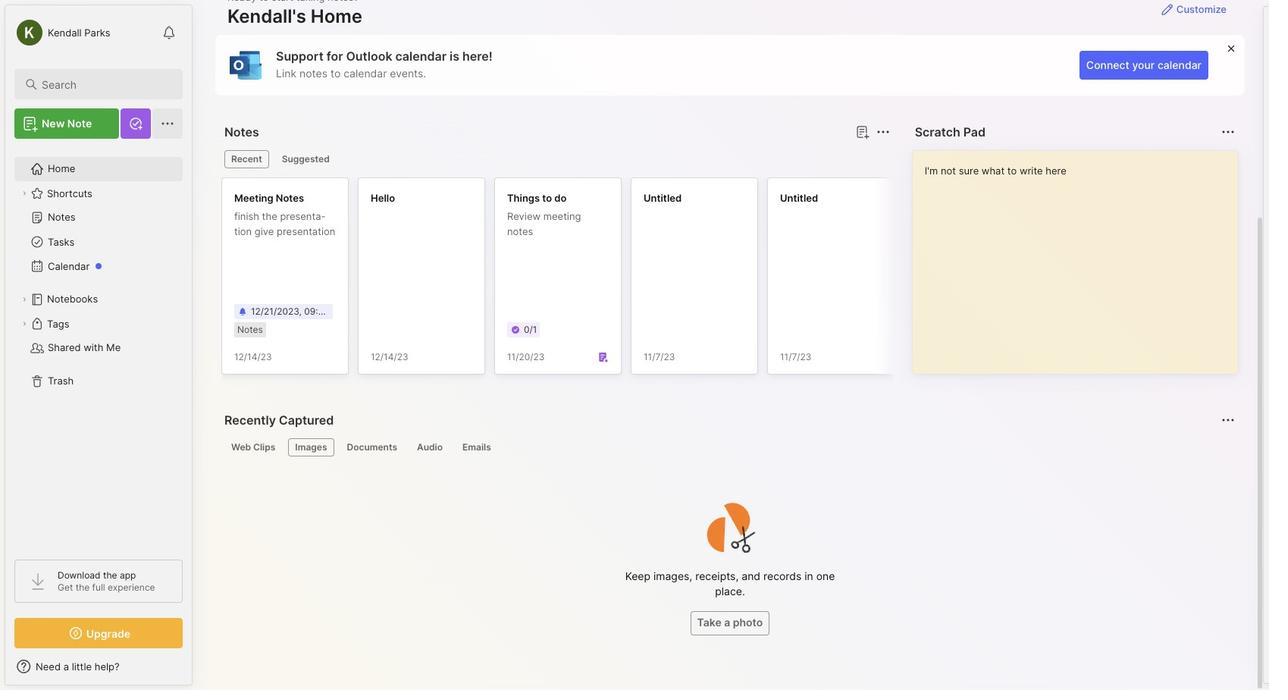Task type: vqa. For each thing, say whether or not it's contained in the screenshot.


Task type: describe. For each thing, give the bounding box(es) containing it.
11/20/23
[[507, 351, 545, 363]]

1 horizontal spatial calendar
[[396, 49, 447, 64]]

finish the presenta tion give presentation row group
[[222, 178, 1041, 384]]

Search text field
[[42, 77, 169, 92]]

2 12/14/23 from the left
[[371, 351, 409, 363]]

calendar button
[[14, 254, 182, 278]]

WHAT'S NEW field
[[5, 655, 192, 679]]

notes inside things to do review meeting notes
[[507, 225, 534, 237]]

help?
[[95, 661, 120, 673]]

in
[[805, 570, 814, 583]]

1 untitled from the left
[[644, 192, 682, 204]]

tags button
[[14, 312, 182, 336]]

images
[[295, 441, 327, 453]]

none search field inside main element
[[42, 75, 169, 93]]

and
[[742, 570, 761, 583]]

keep
[[626, 570, 651, 583]]

suggested
[[282, 153, 330, 165]]

support
[[276, 49, 324, 64]]

0/1
[[524, 324, 537, 335]]

upgrade
[[86, 627, 131, 640]]

more actions field for scratch pad
[[1218, 121, 1240, 143]]

scratch pad
[[915, 124, 986, 140]]

connect your calendar
[[1087, 58, 1202, 71]]

tab list for notes
[[225, 150, 888, 168]]

shared
[[48, 342, 81, 354]]

0 horizontal spatial calendar
[[344, 67, 387, 80]]

the inside meeting notes finish the presenta tion give presentation
[[262, 210, 277, 222]]

to inside the support for outlook calendar is here! link notes to calendar events.
[[331, 67, 341, 80]]

trash link
[[14, 369, 182, 394]]

12/21/2023,
[[251, 306, 302, 317]]

full
[[92, 582, 105, 593]]

presentation
[[277, 225, 336, 237]]

download
[[58, 570, 101, 581]]

need
[[36, 661, 61, 673]]

expand tags image
[[20, 319, 29, 328]]

web clips tab
[[225, 438, 282, 457]]

need a little help?
[[36, 661, 120, 673]]

link
[[276, 67, 297, 80]]

connect
[[1087, 58, 1130, 71]]

kendall parks
[[48, 26, 110, 38]]

09:00
[[304, 306, 330, 317]]

keep images, receipts, and records in one place.
[[626, 570, 835, 598]]

outlook
[[346, 49, 393, 64]]

scratch pad button
[[912, 120, 989, 144]]

take
[[698, 616, 722, 629]]

records
[[764, 570, 802, 583]]

more actions image
[[1220, 123, 1238, 141]]

shared with me link
[[14, 336, 182, 360]]

kendall's home
[[228, 5, 363, 27]]

photo
[[733, 616, 763, 629]]

meeting
[[544, 210, 581, 222]]

notes inside button
[[225, 124, 259, 140]]

recently captured
[[225, 413, 334, 428]]

tion
[[234, 210, 326, 237]]

things
[[507, 192, 540, 204]]

for
[[327, 49, 343, 64]]

main element
[[0, 0, 197, 690]]

connect your calendar button
[[1080, 51, 1209, 80]]

scratch
[[915, 124, 961, 140]]

notes down 12/21/2023,
[[237, 324, 263, 335]]

suggested tab
[[275, 150, 337, 168]]

place.
[[715, 585, 746, 598]]

am
[[332, 306, 347, 317]]

calendar
[[48, 260, 90, 272]]

12/21/2023, 09:00 am
[[251, 306, 347, 317]]

new note
[[42, 117, 92, 130]]

to inside things to do review meeting notes
[[543, 192, 552, 204]]

documents
[[347, 441, 397, 453]]

expand notebooks image
[[20, 295, 29, 304]]

review
[[507, 210, 541, 222]]

is
[[450, 49, 460, 64]]

a for need
[[63, 661, 69, 673]]

2 11/7/23 from the left
[[781, 351, 812, 363]]

home link
[[14, 157, 183, 181]]

hello
[[371, 192, 395, 204]]

click to collapse image
[[192, 662, 203, 680]]

take a photo button
[[691, 611, 770, 636]]



Task type: locate. For each thing, give the bounding box(es) containing it.
a
[[725, 616, 731, 629], [63, 661, 69, 673]]

web
[[231, 441, 251, 453]]

home inside 'tree'
[[48, 163, 75, 175]]

finish
[[234, 210, 259, 222]]

audio tab
[[410, 438, 450, 457]]

0 horizontal spatial untitled
[[644, 192, 682, 204]]

new
[[42, 117, 65, 130]]

notes inside 'tree'
[[48, 211, 76, 223]]

2 tab list from the top
[[225, 438, 1233, 457]]

notes up the recent
[[225, 124, 259, 140]]

1 tab list from the top
[[225, 150, 888, 168]]

tasks button
[[14, 230, 182, 254]]

with
[[84, 342, 103, 354]]

tab list containing recent
[[225, 150, 888, 168]]

a right take
[[725, 616, 731, 629]]

here!
[[463, 49, 493, 64]]

calendar right your
[[1158, 58, 1202, 71]]

0 horizontal spatial the
[[76, 582, 90, 593]]

home up shortcuts
[[48, 163, 75, 175]]

0 horizontal spatial more actions image
[[874, 123, 893, 141]]

1 vertical spatial the
[[103, 570, 117, 581]]

app
[[120, 570, 136, 581]]

tab list for recently captured
[[225, 438, 1233, 457]]

emails tab
[[456, 438, 498, 457]]

0 horizontal spatial 12/14/23
[[234, 351, 272, 363]]

1 vertical spatial more actions image
[[1220, 411, 1238, 429]]

more actions field for recently captured
[[1218, 410, 1240, 431]]

do
[[555, 192, 567, 204]]

notes
[[300, 67, 328, 80], [507, 225, 534, 237]]

1 12/14/23 from the left
[[234, 351, 272, 363]]

kendall
[[48, 26, 82, 38]]

0 horizontal spatial 11/7/23
[[644, 351, 675, 363]]

1 horizontal spatial to
[[543, 192, 552, 204]]

tags
[[47, 318, 69, 330]]

1 vertical spatial notes
[[507, 225, 534, 237]]

2 horizontal spatial the
[[262, 210, 277, 222]]

more actions image
[[874, 123, 893, 141], [1220, 411, 1238, 429]]

0 horizontal spatial to
[[331, 67, 341, 80]]

notes
[[225, 124, 259, 140], [276, 192, 304, 204], [48, 211, 76, 223], [237, 324, 263, 335]]

0 vertical spatial to
[[331, 67, 341, 80]]

to
[[331, 67, 341, 80], [543, 192, 552, 204]]

kendall's
[[228, 5, 306, 27]]

home up for
[[311, 5, 363, 27]]

download the app get the full experience
[[58, 570, 155, 593]]

recent
[[231, 153, 262, 165]]

receipts,
[[696, 570, 739, 583]]

audio
[[417, 441, 443, 453]]

the up 'full'
[[103, 570, 117, 581]]

2 untitled from the left
[[781, 192, 819, 204]]

notes down review
[[507, 225, 534, 237]]

0 horizontal spatial notes
[[300, 67, 328, 80]]

calendar
[[396, 49, 447, 64], [1158, 58, 1202, 71], [344, 67, 387, 80]]

notebooks
[[47, 293, 98, 305]]

your
[[1133, 58, 1155, 71]]

tasks
[[48, 236, 75, 248]]

take a photo
[[698, 616, 763, 629]]

upgrade button
[[14, 618, 183, 649]]

calendar up the events.
[[396, 49, 447, 64]]

experience
[[108, 582, 155, 593]]

notes inside meeting notes finish the presenta tion give presentation
[[276, 192, 304, 204]]

recent tab
[[225, 150, 269, 168]]

emails
[[463, 441, 491, 453]]

tree inside main element
[[5, 148, 192, 546]]

1 vertical spatial home
[[48, 163, 75, 175]]

one
[[817, 570, 835, 583]]

support for outlook calendar is here! link notes to calendar events.
[[276, 49, 493, 80]]

more actions image inside field
[[1220, 411, 1238, 429]]

events.
[[390, 67, 426, 80]]

1 11/7/23 from the left
[[644, 351, 675, 363]]

shortcuts button
[[14, 181, 182, 206]]

0 vertical spatial the
[[262, 210, 277, 222]]

calendar down outlook
[[344, 67, 387, 80]]

little
[[72, 661, 92, 673]]

More actions field
[[873, 121, 894, 143], [1218, 121, 1240, 143], [1218, 410, 1240, 431]]

tab list
[[225, 150, 888, 168], [225, 438, 1233, 457]]

captured
[[279, 413, 334, 428]]

things to do review meeting notes
[[507, 192, 581, 237]]

home
[[311, 5, 363, 27], [48, 163, 75, 175]]

the down download
[[76, 582, 90, 593]]

notes button
[[222, 120, 262, 144]]

1 vertical spatial a
[[63, 661, 69, 673]]

0 vertical spatial more actions image
[[874, 123, 893, 141]]

notebooks link
[[14, 288, 182, 312]]

1 horizontal spatial 11/7/23
[[781, 351, 812, 363]]

documents tab
[[340, 438, 404, 457]]

get
[[58, 582, 73, 593]]

customize
[[1177, 3, 1227, 15]]

tree containing home
[[5, 148, 192, 546]]

the up give
[[262, 210, 277, 222]]

notes down "support"
[[300, 67, 328, 80]]

1 horizontal spatial the
[[103, 570, 117, 581]]

clips
[[253, 441, 276, 453]]

0 vertical spatial notes
[[300, 67, 328, 80]]

meeting
[[234, 192, 274, 204]]

trash
[[48, 375, 74, 387]]

Account field
[[14, 17, 110, 48]]

0 horizontal spatial home
[[48, 163, 75, 175]]

calendar inside button
[[1158, 58, 1202, 71]]

None search field
[[42, 75, 169, 93]]

notes link
[[14, 206, 182, 230]]

images tab
[[289, 438, 334, 457]]

give
[[255, 225, 274, 237]]

0 vertical spatial tab list
[[225, 150, 888, 168]]

1 horizontal spatial untitled
[[781, 192, 819, 204]]

1 horizontal spatial home
[[311, 5, 363, 27]]

recently
[[225, 413, 276, 428]]

tree
[[5, 148, 192, 546]]

presenta
[[280, 210, 326, 222]]

a for take
[[725, 616, 731, 629]]

me
[[106, 342, 121, 354]]

1 horizontal spatial a
[[725, 616, 731, 629]]

a inside field
[[63, 661, 69, 673]]

shortcuts
[[47, 187, 92, 200]]

customize button
[[1154, 0, 1233, 21]]

tab list containing web clips
[[225, 438, 1233, 457]]

web clips
[[231, 441, 276, 453]]

pad
[[964, 124, 986, 140]]

1 horizontal spatial notes
[[507, 225, 534, 237]]

2 vertical spatial the
[[76, 582, 90, 593]]

Start writing… text field
[[925, 151, 1238, 362]]

a inside button
[[725, 616, 731, 629]]

to left 'do'
[[543, 192, 552, 204]]

0 vertical spatial home
[[311, 5, 363, 27]]

the
[[262, 210, 277, 222], [103, 570, 117, 581], [76, 582, 90, 593]]

to down for
[[331, 67, 341, 80]]

notes inside the support for outlook calendar is here! link notes to calendar events.
[[300, 67, 328, 80]]

0 horizontal spatial a
[[63, 661, 69, 673]]

notes up the presenta on the left top of the page
[[276, 192, 304, 204]]

note
[[67, 117, 92, 130]]

parks
[[84, 26, 110, 38]]

0 vertical spatial a
[[725, 616, 731, 629]]

1 horizontal spatial 12/14/23
[[371, 351, 409, 363]]

a left little
[[63, 661, 69, 673]]

shared with me
[[48, 342, 121, 354]]

2 horizontal spatial calendar
[[1158, 58, 1202, 71]]

recently captured button
[[222, 408, 337, 432]]

1 horizontal spatial more actions image
[[1220, 411, 1238, 429]]

notes up tasks at the top left of page
[[48, 211, 76, 223]]

1 vertical spatial tab list
[[225, 438, 1233, 457]]

meeting notes finish the presenta tion give presentation
[[234, 192, 336, 237]]

1 vertical spatial to
[[543, 192, 552, 204]]



